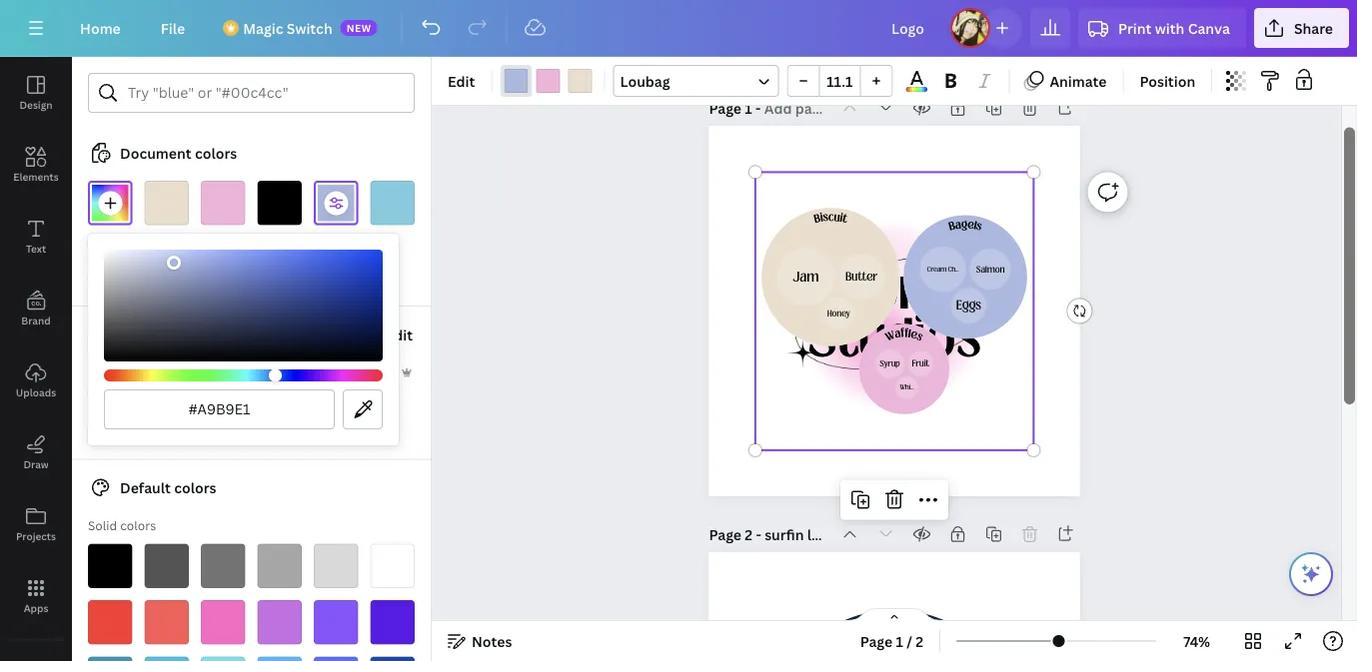 Task type: vqa. For each thing, say whether or not it's contained in the screenshot.
city on the bottom right of the page
no



Task type: describe. For each thing, give the bounding box(es) containing it.
uploads button
[[0, 345, 72, 417]]

share button
[[1254, 8, 1349, 48]]

animate button
[[1018, 65, 1115, 97]]

with
[[1155, 18, 1185, 37]]

home
[[80, 18, 121, 37]]

colors for default colors
[[174, 479, 216, 498]]

page inside button
[[860, 632, 893, 651]]

magic
[[243, 18, 283, 37]]

projects
[[16, 530, 56, 543]]

elements
[[13, 170, 59, 183]]

page 1 / 2 button
[[852, 626, 932, 658]]

dark gray #545454 image
[[144, 544, 189, 589]]

page for page 2
[[709, 525, 742, 544]]

design
[[19, 98, 53, 111]]

edit for edit popup button
[[448, 71, 475, 90]]

violet #5e17eb image
[[370, 601, 415, 645]]

toro
[[837, 257, 952, 326]]

gray #a6a6a6 image
[[257, 544, 302, 589]]

draw button
[[0, 417, 72, 489]]

#8ad3e2 image
[[144, 237, 189, 282]]

text button
[[0, 201, 72, 273]]

purple #8c52ff image
[[314, 601, 358, 645]]

– – number field
[[826, 71, 854, 90]]

projects button
[[0, 489, 72, 561]]

show pages image
[[847, 608, 942, 624]]

file
[[161, 18, 185, 37]]

#ebdecb image
[[144, 181, 189, 225]]

dark turquoise #0097b2 image
[[88, 657, 132, 662]]

elements button
[[0, 129, 72, 201]]

#86c3c9 image
[[88, 237, 132, 282]]

animate
[[1050, 71, 1107, 90]]

#75c6ef image
[[201, 391, 245, 435]]

loubag button
[[613, 65, 779, 97]]

default
[[120, 479, 171, 498]]

position
[[1140, 71, 1196, 90]]

page 2 -
[[709, 525, 765, 544]]

audio image
[[0, 649, 72, 662]]

document colors
[[120, 143, 237, 162]]

2 inside button
[[916, 632, 924, 651]]

page 1 / 2
[[860, 632, 924, 651]]

1 for -
[[745, 98, 752, 117]]

notes
[[472, 632, 512, 651]]

design button
[[0, 57, 72, 129]]

royal blue #5271ff image
[[314, 657, 358, 662]]

solid colors
[[88, 518, 156, 534]]

text
[[26, 242, 46, 255]]

1 for /
[[896, 632, 903, 651]]

color palette
[[88, 364, 164, 381]]

print
[[1118, 18, 1152, 37]]

studios
[[808, 304, 981, 374]]

colors for solid colors
[[120, 518, 156, 534]]

edit for edit button
[[385, 325, 413, 344]]

74%
[[1184, 632, 1210, 651]]

brand
[[21, 314, 51, 327]]

Page title text field
[[764, 98, 828, 118]]

champsraise button
[[80, 323, 228, 347]]

Hex color code text field
[[117, 391, 322, 429]]

palette
[[123, 364, 164, 381]]

color group
[[500, 65, 596, 97]]

violet #5e17eb image
[[370, 601, 415, 645]]

#86c3c9 image
[[88, 237, 132, 282]]



Task type: locate. For each thing, give the bounding box(es) containing it.
1 inside button
[[896, 632, 903, 651]]

1 horizontal spatial edit
[[448, 71, 475, 90]]

magic switch
[[243, 18, 332, 37]]

turquoise blue #5ce1e6 image
[[201, 657, 245, 662]]

turquoise blue #5ce1e6 image
[[201, 657, 245, 662]]

page left page title text box
[[709, 525, 742, 544]]

light blue #38b6ff image
[[257, 657, 302, 662], [257, 657, 302, 662]]

default colors
[[120, 479, 216, 498]]

2 vertical spatial colors
[[120, 518, 156, 534]]

74% button
[[1164, 626, 1229, 658]]

-
[[756, 98, 761, 117], [756, 525, 761, 544]]

side panel tab list
[[0, 57, 72, 662]]

color
[[88, 364, 120, 381]]

switch
[[287, 18, 332, 37]]

colors right default at left bottom
[[174, 479, 216, 498]]

#4890cd image
[[88, 391, 132, 435], [88, 391, 132, 435]]

add a new color image
[[88, 181, 132, 225]]

page
[[709, 98, 742, 117], [709, 525, 742, 544], [860, 632, 893, 651]]

white #ffffff image
[[370, 544, 415, 589], [370, 544, 415, 589]]

file button
[[145, 8, 201, 48]]

page for page 1
[[709, 98, 742, 117]]

page down show pages image
[[860, 632, 893, 651]]

colors
[[195, 143, 237, 162], [174, 479, 216, 498], [120, 518, 156, 534]]

gray #a6a6a6 image
[[257, 544, 302, 589]]

color range image
[[906, 87, 928, 92]]

canva
[[1188, 18, 1230, 37]]

#010101 image
[[314, 391, 358, 435]]

1 left / on the bottom right of page
[[896, 632, 903, 651]]

0 horizontal spatial 2
[[745, 525, 753, 544]]

position button
[[1132, 65, 1204, 97]]

uploads
[[16, 386, 56, 399]]

#a9b9e1 image
[[504, 69, 528, 93]]

Try "blue" or "#00c4cc" search field
[[128, 74, 402, 112]]

1 horizontal spatial 1
[[896, 632, 903, 651]]

Design title text field
[[875, 8, 943, 48]]

1 vertical spatial page
[[709, 525, 742, 544]]

#f4b3db image
[[536, 69, 560, 93], [201, 181, 245, 225], [201, 181, 245, 225]]

1 horizontal spatial 2
[[916, 632, 924, 651]]

new
[[346, 21, 372, 34]]

0 horizontal spatial edit
[[385, 325, 413, 344]]

#75cbe2 image
[[370, 181, 415, 225], [370, 181, 415, 225]]

group
[[787, 65, 893, 97]]

apps
[[24, 602, 48, 615]]

draw
[[23, 458, 49, 471]]

share
[[1294, 18, 1333, 37]]

1 - from the top
[[756, 98, 761, 117]]

0 vertical spatial 1
[[745, 98, 752, 117]]

2 right / on the bottom right of page
[[916, 632, 924, 651]]

#ff66c4 image
[[201, 237, 245, 282]]

0 horizontal spatial 1
[[745, 98, 752, 117]]

1 vertical spatial -
[[756, 525, 761, 544]]

#010101 image
[[314, 391, 358, 435]]

aqua blue #0cc0df image
[[144, 657, 189, 662], [144, 657, 189, 662]]

#ffffff image
[[257, 237, 302, 282], [257, 391, 302, 435], [257, 391, 302, 435]]

edit inside button
[[385, 325, 413, 344]]

#166bb5 image
[[144, 391, 189, 435]]

edit inside popup button
[[448, 71, 475, 90]]

colors right "document" at the left
[[195, 143, 237, 162]]

solid
[[88, 518, 117, 534]]

light gray #d9d9d9 image
[[314, 544, 358, 589]]

#ff66c4 image
[[201, 237, 245, 282]]

colors right solid
[[120, 518, 156, 534]]

main menu bar
[[0, 0, 1357, 57]]

canva assistant image
[[1299, 563, 1323, 587]]

page 1 -
[[709, 98, 764, 117]]

2 vertical spatial page
[[860, 632, 893, 651]]

- for page 2 -
[[756, 525, 761, 544]]

loubag
[[620, 71, 670, 90]]

2 - from the top
[[756, 525, 761, 544]]

#ebdecb image
[[568, 69, 592, 93], [568, 69, 592, 93], [144, 181, 189, 225]]

edit
[[448, 71, 475, 90], [385, 325, 413, 344]]

#a9b9e1 image
[[504, 69, 528, 93], [314, 181, 358, 225], [314, 181, 358, 225]]

colors for document colors
[[195, 143, 237, 162]]

0 vertical spatial page
[[709, 98, 742, 117]]

1 vertical spatial edit
[[385, 325, 413, 344]]

champsraise
[[120, 325, 212, 344]]

/
[[907, 632, 912, 651]]

0 vertical spatial 2
[[745, 525, 753, 544]]

coral red #ff5757 image
[[144, 601, 189, 645]]

bright red #ff3131 image
[[88, 601, 132, 645], [88, 601, 132, 645]]

page down loubag popup button
[[709, 98, 742, 117]]

black #000000 image
[[88, 544, 132, 589]]

1 left page title text field
[[745, 98, 752, 117]]

black #000000 image
[[88, 544, 132, 589]]

- left page title text box
[[756, 525, 761, 544]]

light gray #d9d9d9 image
[[314, 544, 358, 589]]

coral red #ff5757 image
[[144, 601, 189, 645]]

2 left page title text box
[[745, 525, 753, 544]]

0 vertical spatial colors
[[195, 143, 237, 162]]

print with canva button
[[1078, 8, 1246, 48]]

edit button
[[440, 65, 483, 97]]

print with canva
[[1118, 18, 1230, 37]]

0 vertical spatial edit
[[448, 71, 475, 90]]

dark gray #545454 image
[[144, 544, 189, 589]]

#8ad3e2 image
[[144, 237, 189, 282]]

1 vertical spatial colors
[[174, 479, 216, 498]]

1 vertical spatial 2
[[916, 632, 924, 651]]

apps button
[[0, 561, 72, 633]]

2
[[745, 525, 753, 544], [916, 632, 924, 651]]

#f4b3db image inside color group
[[536, 69, 560, 93]]

pink #ff66c4 image
[[201, 601, 245, 645], [201, 601, 245, 645]]

- left page title text field
[[756, 98, 761, 117]]

1 vertical spatial 1
[[896, 632, 903, 651]]

#000000 image
[[257, 181, 302, 225], [257, 181, 302, 225]]

- for page 1 -
[[756, 98, 761, 117]]

0 vertical spatial -
[[756, 98, 761, 117]]

notes button
[[440, 626, 520, 658]]

brand button
[[0, 273, 72, 345]]

#f4b3db image
[[536, 69, 560, 93]]

document
[[120, 143, 191, 162]]

cobalt blue #004aad image
[[370, 657, 415, 662], [370, 657, 415, 662]]

#ffffff image
[[257, 237, 302, 282]]

royal blue #5271ff image
[[314, 657, 358, 662]]

gray #737373 image
[[201, 544, 245, 589], [201, 544, 245, 589]]

dark turquoise #0097b2 image
[[88, 657, 132, 662]]

magenta #cb6ce6 image
[[257, 601, 302, 645], [257, 601, 302, 645]]

#75c6ef image
[[201, 391, 245, 435]]

edit button
[[383, 315, 415, 355]]

purple #8c52ff image
[[314, 601, 358, 645]]

1
[[745, 98, 752, 117], [896, 632, 903, 651]]

home link
[[64, 8, 137, 48]]

Page title text field
[[765, 525, 828, 545]]

#166bb5 image
[[144, 391, 189, 435]]



